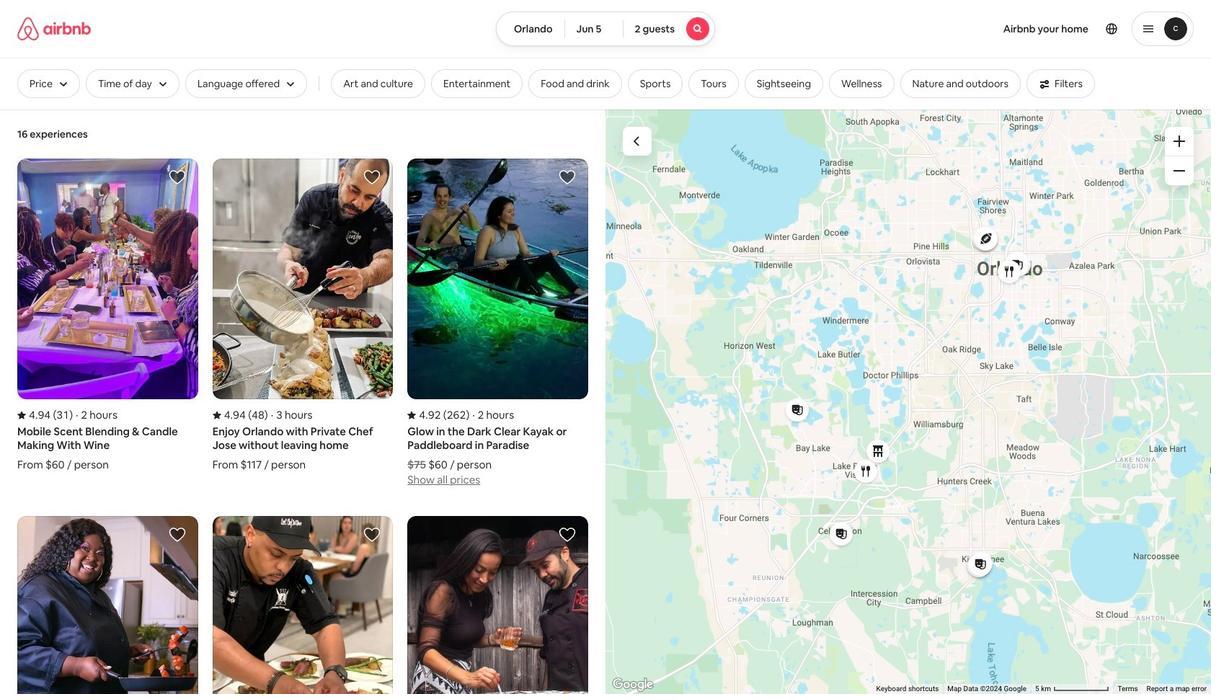 Task type: locate. For each thing, give the bounding box(es) containing it.
add to wishlist image inside glow in the dark clear kayak or paddleboard in paradise 'group'
[[559, 169, 576, 186]]

Sightseeing button
[[744, 69, 823, 98]]

add to wishlist image inside mobile scent blending & candle making with wine group
[[168, 169, 186, 186]]

0 vertical spatial add to wishlist image
[[559, 169, 576, 186]]

profile element
[[732, 0, 1194, 58]]

glow in the dark clear kayak or paddleboard in paradise group
[[408, 159, 588, 487]]

add to wishlist image
[[559, 169, 576, 186], [559, 526, 576, 544]]

Entertainment button
[[431, 69, 523, 98]]

None search field
[[496, 12, 715, 46]]

google image
[[609, 675, 657, 694]]

enjoy orlando with private chef jose without leaving home group
[[212, 159, 393, 472]]

add to wishlist image
[[168, 169, 186, 186], [364, 169, 381, 186], [168, 526, 186, 544], [364, 526, 381, 544]]

zoom out image
[[1174, 165, 1185, 177]]

Tours button
[[689, 69, 739, 98]]

1 vertical spatial add to wishlist image
[[559, 526, 576, 544]]

1 add to wishlist image from the top
[[559, 169, 576, 186]]



Task type: vqa. For each thing, say whether or not it's contained in the screenshot.
add to wishlist: apartment in stege image corresponding to 4.66 out of 5 average rating,  131 reviews image
no



Task type: describe. For each thing, give the bounding box(es) containing it.
Food and drink button
[[528, 69, 622, 98]]

Nature and outdoors button
[[900, 69, 1021, 98]]

mobile scent blending & candle making with wine group
[[17, 159, 198, 472]]

Art and culture button
[[331, 69, 425, 98]]

Sports button
[[628, 69, 683, 98]]

google map
showing 16 experiences. region
[[606, 110, 1211, 694]]

Wellness button
[[829, 69, 894, 98]]

zoom in image
[[1174, 136, 1185, 147]]

2 add to wishlist image from the top
[[559, 526, 576, 544]]

add to wishlist image inside enjoy orlando with private chef jose without leaving home group
[[364, 169, 381, 186]]



